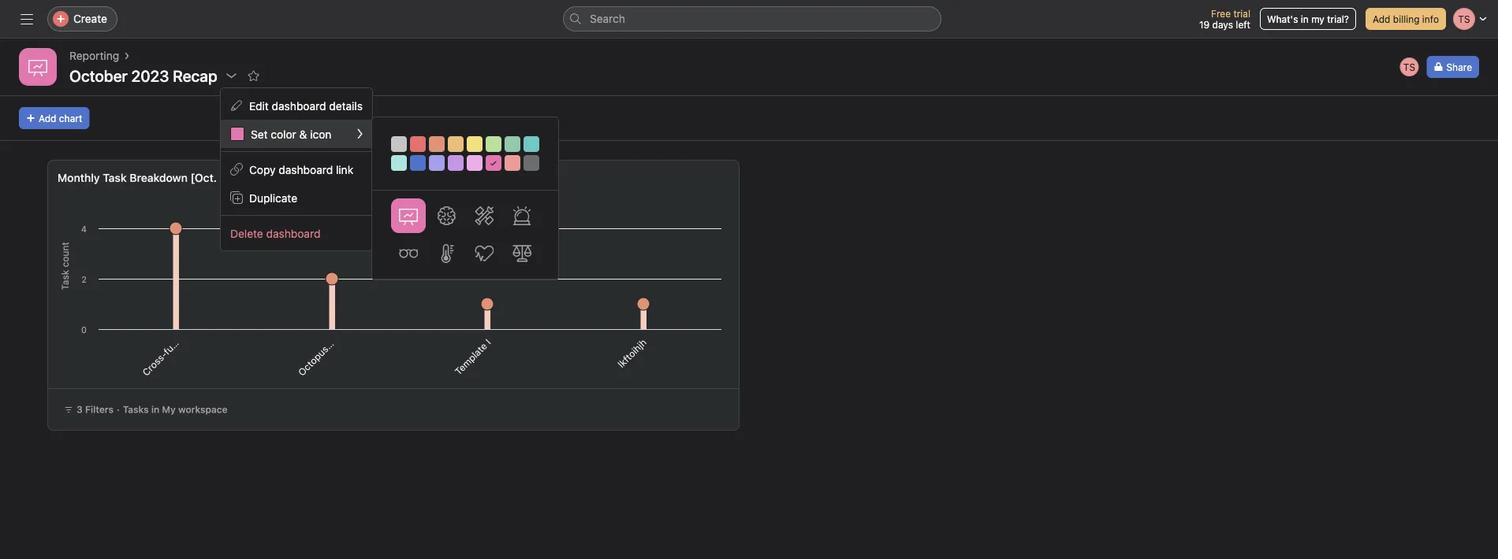 Task type: locate. For each thing, give the bounding box(es) containing it.
copy dashboard link
[[249, 163, 353, 176]]

octopus
[[296, 344, 330, 378]]

crystal ball image
[[513, 207, 531, 226]]

balance image
[[513, 244, 531, 263]]

health image
[[475, 244, 494, 263]]

share button
[[1427, 56, 1479, 78]]

dashboard up set color & icon link
[[272, 99, 326, 112]]

0 horizontal spatial report image
[[28, 58, 47, 76]]

tasks
[[123, 404, 149, 416]]

what's in my trial?
[[1267, 13, 1349, 24]]

create button
[[47, 6, 117, 32]]

add inside button
[[1373, 13, 1390, 24]]

ts
[[1403, 62, 1415, 73]]

report image
[[28, 58, 47, 76], [399, 207, 418, 226]]

free
[[1211, 8, 1231, 19]]

details
[[329, 99, 363, 112]]

add for add billing info
[[1373, 13, 1390, 24]]

reporting link
[[69, 47, 119, 65]]

1 horizontal spatial in
[[1301, 13, 1309, 24]]

0 horizontal spatial add
[[39, 113, 56, 124]]

duplicate
[[249, 191, 297, 204]]

1 vertical spatial in
[[151, 404, 159, 416]]

create
[[73, 12, 107, 25]]

october
[[69, 66, 128, 85]]

1 vertical spatial dashboard
[[279, 163, 333, 176]]

1 horizontal spatial report image
[[399, 207, 418, 226]]

info
[[1422, 13, 1439, 24]]

2 vertical spatial dashboard
[[266, 227, 320, 240]]

template i
[[452, 337, 493, 378]]

0 vertical spatial add
[[1373, 13, 1390, 24]]

satellite image
[[475, 207, 494, 226]]

delete
[[230, 227, 263, 240]]

report image down expand sidebar icon
[[28, 58, 47, 76]]

search button
[[563, 6, 941, 32]]

add left billing
[[1373, 13, 1390, 24]]

add chart button
[[19, 107, 89, 129]]

&
[[299, 128, 307, 141]]

0 vertical spatial dashboard
[[272, 99, 326, 112]]

add
[[1373, 13, 1390, 24], [39, 113, 56, 124]]

add inside button
[[39, 113, 56, 124]]

chart
[[59, 113, 82, 124]]

1 horizontal spatial add
[[1373, 13, 1390, 24]]

edit
[[249, 99, 269, 112]]

trial?
[[1327, 13, 1349, 24]]

brain image
[[437, 207, 456, 226]]

set color & icon
[[251, 128, 331, 141]]

dashboard for details
[[272, 99, 326, 112]]

0 vertical spatial in
[[1301, 13, 1309, 24]]

dashboard
[[272, 99, 326, 112], [279, 163, 333, 176], [266, 227, 320, 240]]

in inside button
[[1301, 13, 1309, 24]]

add left chart
[[39, 113, 56, 124]]

in
[[1301, 13, 1309, 24], [151, 404, 159, 416]]

1 vertical spatial add
[[39, 113, 56, 124]]

lkftoihjh
[[615, 337, 648, 370]]

19
[[1199, 19, 1210, 30]]

report image left brain image
[[399, 207, 418, 226]]

dashboard up duplicate link
[[279, 163, 333, 176]]

0 vertical spatial report image
[[28, 58, 47, 76]]

free trial 19 days left
[[1199, 8, 1251, 30]]

template
[[452, 341, 489, 378]]

october 2023 recap
[[69, 66, 217, 85]]

0 horizontal spatial in
[[151, 404, 159, 416]]

dashboard down duplicate link
[[266, 227, 320, 240]]

in for my
[[1301, 13, 1309, 24]]

color
[[271, 128, 296, 141]]

duplicate link
[[221, 184, 372, 212]]



Task type: vqa. For each thing, say whether or not it's contained in the screenshot.
full screen icon
no



Task type: describe. For each thing, give the bounding box(es) containing it.
icon
[[310, 128, 331, 141]]

task
[[103, 171, 127, 185]]

what's in my trial? button
[[1260, 8, 1356, 30]]

add billing info button
[[1366, 8, 1446, 30]]

add for add chart
[[39, 113, 56, 124]]

add chart
[[39, 113, 82, 124]]

in for my
[[151, 404, 159, 416]]

reporting
[[69, 49, 119, 62]]

left
[[1236, 19, 1251, 30]]

delete dashboard
[[230, 227, 320, 240]]

show options image
[[225, 69, 238, 82]]

ts button
[[1398, 56, 1420, 78]]

share
[[1446, 62, 1472, 73]]

temperature image
[[437, 244, 456, 263]]

expand sidebar image
[[21, 13, 33, 25]]

copy dashboard link link
[[221, 155, 372, 184]]

search list box
[[563, 6, 941, 32]]

edit dashboard details link
[[221, 91, 372, 120]]

3
[[76, 404, 83, 416]]

specimen
[[324, 311, 363, 350]]

link
[[336, 163, 353, 176]]

copy
[[249, 163, 276, 176]]

1 vertical spatial report image
[[399, 207, 418, 226]]

search
[[590, 12, 625, 25]]

workspace
[[178, 404, 228, 416]]

2023 recap
[[131, 66, 217, 85]]

monthly
[[58, 171, 100, 185]]

days
[[1212, 19, 1233, 30]]

trial
[[1234, 8, 1251, 19]]

3 filters
[[76, 404, 114, 416]]

i
[[483, 337, 493, 347]]

add billing info
[[1373, 13, 1439, 24]]

octopus specimen
[[296, 311, 363, 378]]

monthly task breakdown [oct. 2023]
[[58, 171, 252, 185]]

my
[[162, 404, 176, 416]]

set
[[251, 128, 268, 141]]

filters
[[85, 404, 114, 416]]

dashboard for link
[[279, 163, 333, 176]]

what's
[[1267, 13, 1298, 24]]

my
[[1311, 13, 1325, 24]]

tasks in my workspace
[[123, 404, 228, 416]]

[oct. 2023]
[[190, 171, 252, 185]]

billing
[[1393, 13, 1420, 24]]

edit dashboard details
[[249, 99, 363, 112]]

breakdown
[[130, 171, 188, 185]]

set color & icon link
[[221, 120, 372, 148]]

delete dashboard link
[[221, 219, 372, 248]]

add to starred image
[[247, 69, 260, 82]]

glasses image
[[399, 244, 418, 263]]



